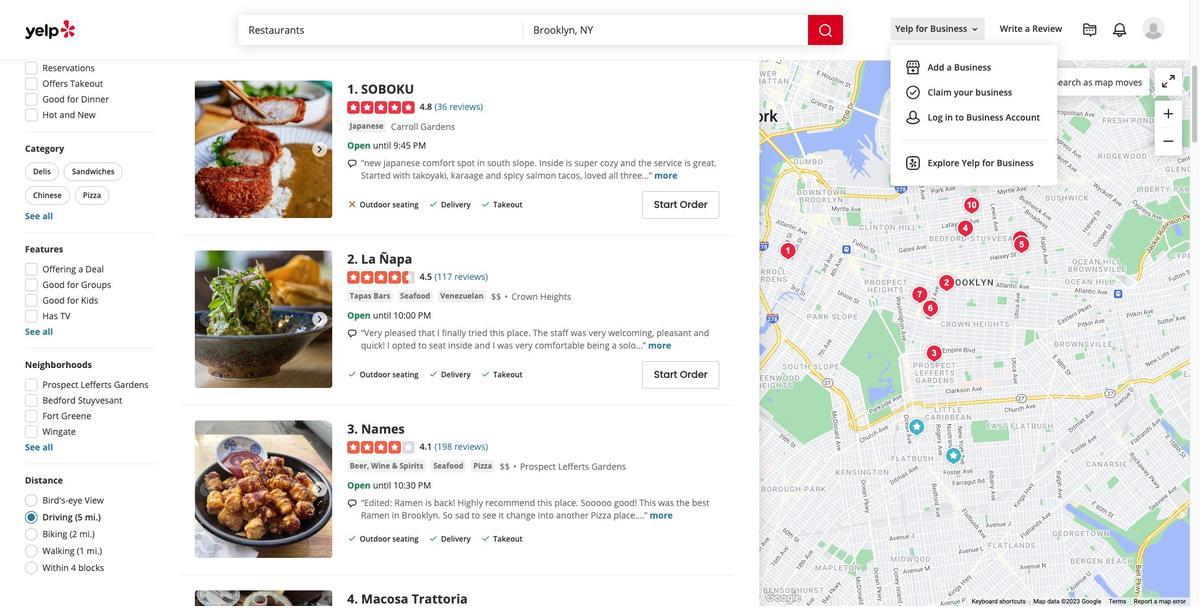 Task type: vqa. For each thing, say whether or not it's contained in the screenshot.
started
yes



Task type: describe. For each thing, give the bounding box(es) containing it.
open for 3
[[347, 479, 371, 491]]

as
[[1084, 76, 1093, 88]]

seafood link for 2 . la ñapa
[[398, 290, 433, 302]]

in inside "new japanese comfort spot in south slope. inside is super cozy and the service is great. started with takoyaki, karaage and spicy salmon tacos, loved all three…"
[[477, 157, 485, 169]]

1 see all from the top
[[25, 210, 53, 222]]

beer, wine & spirits button
[[347, 460, 426, 472]]

seafood button for 3 . names
[[431, 460, 466, 472]]

a for add
[[947, 62, 952, 73]]

(36
[[435, 101, 447, 113]]

(36 reviews) link
[[435, 99, 483, 113]]

. for 1
[[354, 81, 358, 98]]

explore
[[928, 157, 960, 169]]

business
[[976, 86, 1013, 98]]

quick!
[[361, 339, 385, 351]]

place. for names
[[555, 497, 579, 508]]

(2
[[70, 528, 77, 540]]

see all button for offering a deal
[[25, 325, 53, 337]]

delivery up york
[[360, 5, 389, 16]]

walking
[[42, 545, 75, 557]]

driving
[[42, 511, 73, 523]]

finally
[[442, 327, 466, 339]]

search as map moves
[[1054, 76, 1143, 88]]

group containing suggested
[[21, 11, 155, 125]]

slideshow element for 2
[[195, 251, 332, 388]]

4.8 star rating image
[[347, 101, 415, 114]]

24 add biz v2 image
[[906, 60, 921, 75]]

start order for 2 . la ñapa
[[654, 368, 708, 382]]

0 vertical spatial prospect
[[42, 379, 78, 390]]

log
[[928, 111, 943, 123]]

stuyvesant
[[78, 394, 122, 406]]

and down tried
[[475, 339, 490, 351]]

good for good for dinner
[[42, 93, 65, 105]]

l'antagoniste image
[[1008, 226, 1033, 251]]

0 horizontal spatial very
[[516, 339, 533, 351]]

1 horizontal spatial ramen
[[395, 497, 423, 508]]

3 outdoor seating from the top
[[360, 533, 419, 544]]

cornbread brooklyn image
[[918, 296, 943, 321]]

16 speech v2 image for 1
[[347, 159, 357, 168]]

place. for la ñapa
[[507, 327, 531, 339]]

heights
[[540, 290, 571, 302]]

soboku
[[361, 81, 414, 98]]

pizza inside "edited: ramen is back! highly recommend this place. sooooo good!     this was the best ramen in brooklyn. so sad to see it change into another pizza place.…"
[[591, 509, 612, 521]]

seafood for 2 . la ñapa
[[400, 290, 430, 301]]

0 horizontal spatial i
[[387, 339, 390, 351]]

this for names
[[538, 497, 552, 508]]

claim
[[928, 86, 952, 98]]

2 horizontal spatial i
[[493, 339, 495, 351]]

a for report
[[1154, 598, 1158, 605]]

bedford
[[42, 394, 76, 406]]

sad
[[455, 509, 470, 521]]

"edited: ramen is back! highly recommend this place. sooooo good!     this was the best ramen in brooklyn. so sad to see it change into another pizza place.…"
[[361, 497, 710, 521]]

projects image
[[1083, 22, 1098, 37]]

notifications image
[[1113, 22, 1128, 37]]

delivery down karaage
[[441, 199, 471, 210]]

16 close v2 image
[[347, 199, 357, 209]]

for for dinner
[[67, 93, 79, 105]]

japanese
[[350, 121, 384, 131]]

0 horizontal spatial yelp
[[896, 23, 914, 35]]

"restaurants"
[[195, 46, 262, 60]]

good for groups
[[42, 279, 111, 291]]

pm for names
[[418, 479, 431, 491]]

©2023
[[1062, 598, 1080, 605]]

0 horizontal spatial 16 checkmark v2 image
[[347, 5, 357, 15]]

in inside log in to business account button
[[945, 111, 953, 123]]

start order link for la ñapa
[[642, 361, 720, 389]]

neighborhoods
[[25, 359, 92, 370]]

previous image for 1
[[200, 142, 215, 157]]

jeremy m. image
[[1143, 17, 1165, 39]]

search
[[1054, 76, 1082, 88]]

map for moves
[[1095, 76, 1114, 88]]

names
[[361, 421, 405, 437]]

slope.
[[513, 157, 537, 169]]

delis
[[33, 166, 51, 177]]

names image
[[922, 341, 947, 366]]

until for soboku
[[373, 139, 391, 151]]

open for 2
[[347, 309, 371, 321]]

open until 10:00 pm
[[347, 309, 431, 321]]

brooklyn,
[[312, 46, 360, 60]]

0 vertical spatial very
[[589, 327, 606, 339]]

and up three…"
[[621, 157, 636, 169]]

1 see from the top
[[25, 210, 40, 222]]

in right 'results'
[[301, 46, 310, 60]]

(117 reviews)
[[435, 271, 488, 283]]

start for 1 . soboku
[[654, 198, 678, 212]]

1 vertical spatial prospect lefferts gardens
[[520, 460, 626, 472]]

driving (5 mi.)
[[42, 511, 101, 523]]

report a map error
[[1134, 598, 1186, 605]]

dinner
[[81, 93, 109, 105]]

1 vertical spatial lefferts
[[558, 460, 589, 472]]

1 vertical spatial prospect
[[520, 460, 556, 472]]

0 horizontal spatial ramen
[[361, 509, 390, 521]]

tapas bars link
[[347, 290, 393, 302]]

is inside "edited: ramen is back! highly recommend this place. sooooo good!     this was the best ramen in brooklyn. so sad to see it change into another pizza place.…"
[[426, 497, 432, 508]]

review
[[1033, 23, 1063, 35]]

reviews) for 3 . names
[[455, 441, 488, 452]]

the
[[533, 327, 548, 339]]

4.1 star rating image
[[347, 441, 415, 454]]

business down "business"
[[967, 111, 1004, 123]]

altar image
[[907, 282, 932, 307]]

(198
[[435, 441, 452, 452]]

group containing features
[[21, 243, 155, 338]]

all for features
[[42, 325, 53, 337]]

4.8 link
[[420, 99, 432, 113]]

user actions element
[[886, 16, 1183, 186]]

keyboard shortcuts
[[972, 598, 1026, 605]]

guacuco bed-stuy image
[[959, 193, 984, 218]]

delivery down sad
[[441, 533, 471, 544]]

2
[[347, 251, 354, 268]]

zoom in image
[[1161, 106, 1176, 121]]

view
[[85, 494, 104, 506]]

offers takeout
[[42, 77, 103, 89]]

order for 2 . la ñapa
[[680, 368, 708, 382]]

change
[[506, 509, 536, 521]]

map data ©2023 google
[[1034, 598, 1102, 605]]

reservations
[[42, 62, 95, 74]]

has tv
[[42, 310, 70, 322]]

another
[[556, 509, 589, 521]]

to inside "very pleased that i finally tried this place.  the staff was very welcoming, pleasant and quick! i opted to seat inside and i was very comfortable being a solo…"
[[418, 339, 427, 351]]

see for prospect lefferts gardens
[[25, 441, 40, 453]]

tried
[[468, 327, 488, 339]]

0 horizontal spatial lefferts
[[81, 379, 112, 390]]

group containing category
[[22, 142, 155, 222]]

slideshow element for 1
[[195, 81, 332, 218]]

. for 2
[[354, 251, 358, 268]]

business left 16 chevron down v2 image
[[931, 23, 968, 35]]

bars
[[374, 290, 390, 301]]

log in to business account button
[[901, 105, 1047, 130]]

opted
[[392, 339, 416, 351]]

category
[[25, 142, 64, 154]]

loved
[[585, 169, 607, 181]]

karaage
[[451, 169, 484, 181]]

1 horizontal spatial new
[[362, 46, 384, 60]]

slideshow element for 3
[[195, 421, 332, 558]]

1 see all button from the top
[[25, 210, 53, 222]]

bedford stuyvesant
[[42, 394, 122, 406]]

and right the pleasant
[[694, 327, 709, 339]]

outdoor seating for soboku
[[360, 199, 419, 210]]

good for good for kids
[[42, 294, 65, 306]]

2 horizontal spatial is
[[685, 157, 691, 169]]

recommend
[[485, 497, 535, 508]]

delis button
[[25, 162, 59, 181]]

1 horizontal spatial is
[[566, 157, 572, 169]]

(198 reviews) link
[[435, 439, 488, 453]]

1 horizontal spatial i
[[437, 327, 440, 339]]

log in to business account
[[928, 111, 1040, 123]]

3 outdoor from the top
[[360, 533, 391, 544]]

walking (1 mi.)
[[42, 545, 102, 557]]

fort
[[42, 410, 59, 422]]

pm for soboku
[[413, 139, 426, 151]]

3
[[347, 421, 354, 437]]

comfort
[[422, 157, 455, 169]]

outdoor seating for la
[[360, 369, 419, 380]]

to inside log in to business account button
[[956, 111, 964, 123]]

seating for la ñapa
[[392, 369, 419, 380]]

this
[[640, 497, 656, 508]]

. for 3
[[354, 421, 358, 437]]

crown
[[512, 290, 538, 302]]

comfortable
[[535, 339, 585, 351]]

1 vertical spatial yelp
[[962, 157, 980, 169]]

open until 9:45 pm
[[347, 139, 426, 151]]

japanese link
[[347, 120, 386, 132]]

bird's-eye view
[[42, 494, 104, 506]]

option group containing distance
[[21, 474, 155, 578]]

offering a deal
[[42, 263, 104, 275]]

pleasant
[[657, 327, 692, 339]]

carroll
[[391, 121, 418, 132]]

delivery down inside on the bottom left of page
[[441, 369, 471, 380]]

features
[[25, 243, 63, 255]]

to inside "edited: ramen is back! highly recommend this place. sooooo good!     this was the best ramen in brooklyn. so sad to see it change into another pizza place.…"
[[472, 509, 480, 521]]

chinese button
[[25, 186, 70, 205]]

and right hot
[[60, 109, 75, 121]]

sandwiches button
[[64, 162, 123, 181]]

la ñapa image
[[934, 270, 959, 295]]

great.
[[693, 157, 717, 169]]

3 seating from the top
[[392, 533, 419, 544]]



Task type: locate. For each thing, give the bounding box(es) containing it.
zoom out image
[[1161, 134, 1176, 149]]

open down beer,
[[347, 479, 371, 491]]

$$ for la ñapa
[[491, 290, 501, 302]]

16 speech v2 image left "edited:
[[347, 498, 357, 508]]

seating down "opted"
[[392, 369, 419, 380]]

16 checkmark v2 image
[[347, 5, 357, 15], [481, 199, 491, 209], [429, 369, 439, 379]]

3 see all button from the top
[[25, 441, 53, 453]]

mi.) right (5
[[85, 511, 101, 523]]

macosa trattoria image
[[953, 216, 978, 241]]

eye
[[68, 494, 82, 506]]

a
[[1025, 23, 1030, 35], [947, 62, 952, 73], [78, 263, 83, 275], [612, 339, 617, 351], [1154, 598, 1158, 605]]

start order down the pleasant
[[654, 368, 708, 382]]

2 next image from the top
[[312, 312, 327, 327]]

data
[[1048, 598, 1060, 605]]

reviews)
[[450, 101, 483, 113], [455, 271, 488, 283], [455, 441, 488, 452]]

1 vertical spatial the
[[677, 497, 690, 508]]

takeout
[[412, 5, 441, 16], [70, 77, 103, 89], [493, 199, 523, 210], [493, 369, 523, 380], [493, 533, 523, 544]]

bird's-
[[42, 494, 68, 506]]

1 none field from the left
[[239, 15, 524, 45]]

a for offering
[[78, 263, 83, 275]]

seat
[[429, 339, 446, 351]]

for for kids
[[67, 294, 79, 306]]

yelp right explore on the right top
[[962, 157, 980, 169]]

until for names
[[373, 479, 391, 491]]

gardens up stuyvesant
[[114, 379, 149, 390]]

outdoor
[[360, 199, 391, 210], [360, 369, 391, 380], [360, 533, 391, 544]]

soboku link
[[361, 81, 414, 98]]

gardens down (36
[[421, 121, 455, 132]]

next image left "very
[[312, 312, 327, 327]]

inside
[[539, 157, 564, 169]]

4.5
[[420, 271, 432, 283]]

next image
[[312, 482, 327, 497]]

2 start from the top
[[654, 368, 678, 382]]

more link for la ñapa
[[648, 339, 672, 351]]

24 yelp for biz v2 image
[[906, 156, 921, 171]]

None search field
[[239, 15, 843, 45]]

reviews) inside (198 reviews) link
[[455, 441, 488, 452]]

0 vertical spatial order
[[680, 198, 708, 212]]

4.5 star rating image
[[347, 271, 415, 284]]

0 vertical spatial 16 speech v2 image
[[347, 159, 357, 168]]

10:00
[[394, 309, 416, 321]]

1 vertical spatial seafood link
[[431, 460, 466, 472]]

google image
[[763, 590, 804, 606]]

none field address, neighborhood, city, state or zip
[[524, 15, 808, 45]]

prospect up "edited: ramen is back! highly recommend this place. sooooo good!     this was the best ramen in brooklyn. so sad to see it change into another pizza place.…"
[[520, 460, 556, 472]]

report a map error link
[[1134, 598, 1186, 605]]

open down suggested
[[42, 31, 65, 42]]

i right that
[[437, 327, 440, 339]]

seafood link up 10:00
[[398, 290, 433, 302]]

0 vertical spatial pizza
[[83, 190, 101, 201]]

1 horizontal spatial prospect
[[520, 460, 556, 472]]

the for soboku
[[638, 157, 652, 169]]

reviews) inside (36 reviews) link
[[450, 101, 483, 113]]

was
[[571, 327, 587, 339], [497, 339, 513, 351], [658, 497, 674, 508]]

0 horizontal spatial new
[[77, 109, 96, 121]]

1 horizontal spatial lefferts
[[558, 460, 589, 472]]

2 vertical spatial outdoor seating
[[360, 533, 419, 544]]

2 vertical spatial more
[[650, 509, 673, 521]]

was right the this
[[658, 497, 674, 508]]

outdoor right 16 close v2 image
[[360, 199, 391, 210]]

open down japanese link
[[347, 139, 371, 151]]

welcoming,
[[608, 327, 655, 339]]

2 start order from the top
[[654, 368, 708, 382]]

2 see from the top
[[25, 325, 40, 337]]

very left the "comfortable"
[[516, 339, 533, 351]]

3 . from the top
[[354, 421, 358, 437]]

pizza button down sandwiches button
[[75, 186, 109, 205]]

pizza for bottom pizza button
[[474, 460, 492, 471]]

0 vertical spatial see
[[25, 210, 40, 222]]

three…"
[[621, 169, 652, 181]]

la ñapa link
[[361, 251, 412, 268]]

new down things to do, nail salons, plumbers field
[[362, 46, 384, 60]]

the left best
[[677, 497, 690, 508]]

map left error
[[1159, 598, 1172, 605]]

prospect up bedford
[[42, 379, 78, 390]]

2 vertical spatial see all
[[25, 441, 53, 453]]

this inside "edited: ramen is back! highly recommend this place. sooooo good!     this was the best ramen in brooklyn. so sad to see it change into another pizza place.…"
[[538, 497, 552, 508]]

2 horizontal spatial 16 checkmark v2 image
[[481, 199, 491, 209]]

more link for names
[[650, 509, 673, 521]]

0 vertical spatial pizza button
[[75, 186, 109, 205]]

$$ for names
[[500, 460, 510, 472]]

good!
[[614, 497, 637, 508]]

next image for 1 . soboku
[[312, 142, 327, 157]]

a inside 'add a business' button
[[947, 62, 952, 73]]

pizza down sooooo
[[591, 509, 612, 521]]

16 speech v2 image
[[347, 159, 357, 168], [347, 498, 357, 508]]

1 horizontal spatial the
[[677, 497, 690, 508]]

open now
[[42, 31, 86, 42]]

1 16 speech v2 image from the top
[[347, 159, 357, 168]]

see all button down 'has'
[[25, 325, 53, 337]]

start for 2 . la ñapa
[[654, 368, 678, 382]]

new inside group
[[77, 109, 96, 121]]

none field things to do, nail salons, plumbers
[[239, 15, 524, 45]]

0 vertical spatial map
[[1095, 76, 1114, 88]]

16 checkmark v2 image down karaage
[[481, 199, 491, 209]]

biking
[[42, 528, 67, 540]]

1 vertical spatial more
[[648, 339, 672, 351]]

things to do, nail salons, plumbers text field
[[239, 15, 524, 45]]

good down offering on the top of the page
[[42, 279, 65, 291]]

claim your business
[[928, 86, 1013, 98]]

a right being
[[612, 339, 617, 351]]

group containing neighborhoods
[[21, 359, 155, 454]]

good up has tv
[[42, 294, 65, 306]]

map region
[[751, 0, 1200, 606]]

seafood button
[[398, 290, 433, 302], [431, 460, 466, 472]]

see all button down wingate at the left
[[25, 441, 53, 453]]

this for la ñapa
[[490, 327, 505, 339]]

0 horizontal spatial prospect
[[42, 379, 78, 390]]

account
[[1006, 111, 1040, 123]]

1 outdoor seating from the top
[[360, 199, 419, 210]]

that
[[419, 327, 435, 339]]

until left 9:45
[[373, 139, 391, 151]]

terms link
[[1109, 598, 1127, 605]]

offering
[[42, 263, 76, 275]]

highly
[[458, 497, 483, 508]]

start down the pleasant
[[654, 368, 678, 382]]

all for neighborhoods
[[42, 441, 53, 453]]

see all down chinese button
[[25, 210, 53, 222]]

results
[[264, 46, 299, 60]]

see all button down chinese button
[[25, 210, 53, 222]]

outdoor for la
[[360, 369, 391, 380]]

1 vertical spatial outdoor seating
[[360, 369, 419, 380]]

order
[[680, 198, 708, 212], [680, 368, 708, 382]]

place. inside "edited: ramen is back! highly recommend this place. sooooo good!     this was the best ramen in brooklyn. so sad to see it change into another pizza place.…"
[[555, 497, 579, 508]]

now
[[67, 31, 86, 42]]

south
[[487, 157, 511, 169]]

seafood for 3 . names
[[434, 460, 464, 471]]

1 until from the top
[[373, 139, 391, 151]]

is up tacos,
[[566, 157, 572, 169]]

hot and new
[[42, 109, 96, 121]]

inside
[[448, 339, 473, 351]]

see all for offering
[[25, 325, 53, 337]]

and down south
[[486, 169, 501, 181]]

a inside "write a review" link
[[1025, 23, 1030, 35]]

seafood button up 10:00
[[398, 290, 433, 302]]

a left deal
[[78, 263, 83, 275]]

business up claim your business
[[954, 62, 992, 73]]

0 vertical spatial seafood
[[400, 290, 430, 301]]

1 vertical spatial seafood button
[[431, 460, 466, 472]]

good for good for groups
[[42, 279, 65, 291]]

16 speech v2 image
[[347, 328, 357, 338]]

1 vertical spatial was
[[497, 339, 513, 351]]

2 outdoor from the top
[[360, 369, 391, 380]]

more for la ñapa
[[648, 339, 672, 351]]

3 until from the top
[[373, 479, 391, 491]]

1 vertical spatial see
[[25, 325, 40, 337]]

24 claim v2 image
[[906, 85, 921, 100]]

2 see all button from the top
[[25, 325, 53, 337]]

2 horizontal spatial pizza
[[591, 509, 612, 521]]

1 horizontal spatial this
[[538, 497, 552, 508]]

place. inside "very pleased that i finally tried this place.  the staff was very welcoming, pleasant and quick! i opted to seat inside and i was very comfortable being a solo…"
[[507, 327, 531, 339]]

pm right 10:30
[[418, 479, 431, 491]]

2 order from the top
[[680, 368, 708, 382]]

yelp up 24 add biz v2 image
[[896, 23, 914, 35]]

0 vertical spatial good
[[42, 93, 65, 105]]

suggested
[[25, 11, 69, 22]]

pizza link
[[471, 460, 495, 472]]

explore yelp for business button
[[901, 151, 1047, 176]]

seafood button down (198
[[431, 460, 466, 472]]

0 vertical spatial the
[[638, 157, 652, 169]]

1 vertical spatial until
[[373, 309, 391, 321]]

pleased
[[385, 327, 416, 339]]

(117 reviews) link
[[435, 269, 488, 283]]

more for soboku
[[655, 169, 678, 181]]

report
[[1134, 598, 1153, 605]]

to right log
[[956, 111, 964, 123]]

2 seating from the top
[[392, 369, 419, 380]]

0 vertical spatial prospect lefferts gardens
[[42, 379, 149, 390]]

more link down the pleasant
[[648, 339, 672, 351]]

lefferts
[[81, 379, 112, 390], [558, 460, 589, 472]]

previous image
[[200, 142, 215, 157], [200, 312, 215, 327]]

search image
[[818, 23, 833, 38]]

place. up another
[[555, 497, 579, 508]]

reviews) inside (117 reviews) link
[[455, 271, 488, 283]]

16 checkmark v2 image up brooklyn,
[[347, 5, 357, 15]]

seafood link for 3 . names
[[431, 460, 466, 472]]

very up being
[[589, 327, 606, 339]]

outdoor seating down "edited:
[[360, 533, 419, 544]]

0 horizontal spatial map
[[1095, 76, 1114, 88]]

outdoor for soboku
[[360, 199, 391, 210]]

venezuelan button
[[438, 290, 486, 302]]

0 horizontal spatial place.
[[507, 327, 531, 339]]

pizza button down (198 reviews)
[[471, 460, 495, 472]]

outdoor seating down with
[[360, 199, 419, 210]]

reviews) for 1 . soboku
[[450, 101, 483, 113]]

i right inside on the bottom left of page
[[493, 339, 495, 351]]

1 horizontal spatial gardens
[[421, 121, 455, 132]]

1 vertical spatial good
[[42, 279, 65, 291]]

1 vertical spatial this
[[538, 497, 552, 508]]

3 see from the top
[[25, 441, 40, 453]]

see all for prospect
[[25, 441, 53, 453]]

16 speech v2 image for 3
[[347, 498, 357, 508]]

start order down service
[[654, 198, 708, 212]]

reviews) right (36
[[450, 101, 483, 113]]

$$ right pizza link
[[500, 460, 510, 472]]

tacos,
[[559, 169, 582, 181]]

1 horizontal spatial pizza button
[[471, 460, 495, 472]]

for down good for groups
[[67, 294, 79, 306]]

for for business
[[916, 23, 928, 35]]

to down that
[[418, 339, 427, 351]]

1 vertical spatial see all button
[[25, 325, 53, 337]]

start order link for soboku
[[642, 191, 720, 219]]

0 vertical spatial new
[[362, 46, 384, 60]]

2 vertical spatial slideshow element
[[195, 421, 332, 558]]

0 vertical spatial gardens
[[421, 121, 455, 132]]

good down offers
[[42, 93, 65, 105]]

until down bars on the left top of the page
[[373, 309, 391, 321]]

lefferts up sooooo
[[558, 460, 589, 472]]

1 vertical spatial order
[[680, 368, 708, 382]]

2 vertical spatial see
[[25, 441, 40, 453]]

0 vertical spatial start
[[654, 198, 678, 212]]

more down service
[[655, 169, 678, 181]]

sandwiches
[[72, 166, 115, 177]]

soboku image
[[776, 238, 801, 263]]

0 horizontal spatial pizza button
[[75, 186, 109, 205]]

1 vertical spatial place.
[[555, 497, 579, 508]]

2 until from the top
[[373, 309, 391, 321]]

pizza button
[[75, 186, 109, 205], [471, 460, 495, 472]]

option group
[[21, 474, 155, 578]]

order for 1 . soboku
[[680, 198, 708, 212]]

this up into
[[538, 497, 552, 508]]

0 vertical spatial more
[[655, 169, 678, 181]]

new down dinner
[[77, 109, 96, 121]]

0 vertical spatial until
[[373, 139, 391, 151]]

2 none field from the left
[[524, 15, 808, 45]]

1 outdoor from the top
[[360, 199, 391, 210]]

mi.) for walking (1 mi.)
[[87, 545, 102, 557]]

1 vertical spatial pizza
[[474, 460, 492, 471]]

seating for soboku
[[392, 199, 419, 210]]

1 vertical spatial seating
[[392, 369, 419, 380]]

see for offering a deal
[[25, 325, 40, 337]]

was right staff
[[571, 327, 587, 339]]

back!
[[434, 497, 455, 508]]

was right inside on the bottom left of page
[[497, 339, 513, 351]]

map for error
[[1159, 598, 1172, 605]]

was inside "edited: ramen is back! highly recommend this place. sooooo good!     this was the best ramen in brooklyn. so sad to see it change into another pizza place.…"
[[658, 497, 674, 508]]

the up three…"
[[638, 157, 652, 169]]

mi.) for driving (5 mi.)
[[85, 511, 101, 523]]

1 next image from the top
[[312, 142, 327, 157]]

reviews) for 2 . la ñapa
[[455, 271, 488, 283]]

0 horizontal spatial gardens
[[114, 379, 149, 390]]

hot
[[42, 109, 57, 121]]

so
[[443, 509, 453, 521]]

0 vertical spatial next image
[[312, 142, 327, 157]]

mi.) for biking (2 mi.)
[[79, 528, 95, 540]]

all for category
[[42, 210, 53, 222]]

business down account
[[997, 157, 1034, 169]]

seating
[[392, 199, 419, 210], [392, 369, 419, 380], [392, 533, 419, 544]]

takoyaki,
[[413, 169, 449, 181]]

.
[[354, 81, 358, 98], [354, 251, 358, 268], [354, 421, 358, 437]]

a for write
[[1025, 23, 1030, 35]]

map
[[1034, 598, 1046, 605]]

1 horizontal spatial 16 checkmark v2 image
[[429, 369, 439, 379]]

1 start from the top
[[654, 198, 678, 212]]

for up 24 add biz v2 image
[[916, 23, 928, 35]]

1 start order from the top
[[654, 198, 708, 212]]

seating down 'brooklyn.'
[[392, 533, 419, 544]]

names link
[[361, 421, 405, 437]]

0 vertical spatial ramen
[[395, 497, 423, 508]]

group
[[21, 11, 155, 125], [1155, 101, 1183, 156], [22, 142, 155, 222], [21, 243, 155, 338], [21, 359, 155, 454]]

next image for 2 . la ñapa
[[312, 312, 327, 327]]

open for 1
[[347, 139, 371, 151]]

for down offering a deal
[[67, 279, 79, 291]]

in inside "edited: ramen is back! highly recommend this place. sooooo good!     this was the best ramen in brooklyn. so sad to see it change into another pizza place.…"
[[392, 509, 400, 521]]

1 vertical spatial more link
[[648, 339, 672, 351]]

1 vertical spatial 16 speech v2 image
[[347, 498, 357, 508]]

1 vertical spatial previous image
[[200, 312, 215, 327]]

0 vertical spatial this
[[490, 327, 505, 339]]

1 start order link from the top
[[642, 191, 720, 219]]

start order for 1 . soboku
[[654, 198, 708, 212]]

0 vertical spatial to
[[956, 111, 964, 123]]

see
[[483, 509, 497, 521]]

this right tried
[[490, 327, 505, 339]]

seafood down 4.5
[[400, 290, 430, 301]]

to left see
[[472, 509, 480, 521]]

more link for soboku
[[655, 169, 678, 181]]

write a review
[[1000, 23, 1063, 35]]

1 order from the top
[[680, 198, 708, 212]]

1 horizontal spatial was
[[571, 327, 587, 339]]

1 good from the top
[[42, 93, 65, 105]]

24 friends v2 image
[[906, 110, 921, 125]]

1 vertical spatial mi.)
[[79, 528, 95, 540]]

spicy
[[504, 169, 524, 181]]

2 vertical spatial pizza
[[591, 509, 612, 521]]

1 vertical spatial gardens
[[114, 379, 149, 390]]

pizza for top pizza button
[[83, 190, 101, 201]]

terms
[[1109, 598, 1127, 605]]

more link down the this
[[650, 509, 673, 521]]

in down "edited:
[[392, 509, 400, 521]]

for down the offers takeout
[[67, 93, 79, 105]]

write
[[1000, 23, 1023, 35]]

add a business button
[[901, 55, 1047, 80]]

3 good from the top
[[42, 294, 65, 306]]

2 vertical spatial outdoor
[[360, 533, 391, 544]]

1 vertical spatial see all
[[25, 325, 53, 337]]

2 vertical spatial 16 checkmark v2 image
[[429, 369, 439, 379]]

1 vertical spatial 16 checkmark v2 image
[[481, 199, 491, 209]]

previous image for 2
[[200, 312, 215, 327]]

see all button for prospect lefferts gardens
[[25, 441, 53, 453]]

see all button
[[25, 210, 53, 222], [25, 325, 53, 337], [25, 441, 53, 453]]

open down tapas at top
[[347, 309, 371, 321]]

2 outdoor seating from the top
[[360, 369, 419, 380]]

the inside "edited: ramen is back! highly recommend this place. sooooo good!     this was the best ramen in brooklyn. so sad to see it change into another pizza place.…"
[[677, 497, 690, 508]]

trad room image
[[1009, 232, 1034, 257]]

for for groups
[[67, 279, 79, 291]]

2 vertical spatial seating
[[392, 533, 419, 544]]

2 vertical spatial until
[[373, 479, 391, 491]]

1 vertical spatial outdoor
[[360, 369, 391, 380]]

0 vertical spatial seafood link
[[398, 290, 433, 302]]

expand map image
[[1161, 74, 1176, 89]]

this inside "very pleased that i finally tried this place.  the staff was very welcoming, pleasant and quick! i opted to seat inside and i was very comfortable being a solo…"
[[490, 327, 505, 339]]

0 vertical spatial start order link
[[642, 191, 720, 219]]

tv
[[60, 310, 70, 322]]

1 previous image from the top
[[200, 142, 215, 157]]

1 vertical spatial slideshow element
[[195, 251, 332, 388]]

good for kids
[[42, 294, 98, 306]]

2 vertical spatial to
[[472, 509, 480, 521]]

all inside "new japanese comfort spot in south slope. inside is super cozy and the service is great. started with takoyaki, karaage and spicy salmon tacos, loved all three…"
[[609, 169, 618, 181]]

japanese
[[384, 157, 420, 169]]

2 vertical spatial gardens
[[592, 460, 626, 472]]

keyboard shortcuts button
[[972, 597, 1026, 606]]

1 . from the top
[[354, 81, 358, 98]]

0 horizontal spatial the
[[638, 157, 652, 169]]

see all down wingate at the left
[[25, 441, 53, 453]]

seafood link down (198
[[431, 460, 466, 472]]

see all
[[25, 210, 53, 222], [25, 325, 53, 337], [25, 441, 53, 453]]

0 vertical spatial seating
[[392, 199, 419, 210]]

1 vertical spatial pizza button
[[471, 460, 495, 472]]

pm right 9:45
[[413, 139, 426, 151]]

0 vertical spatial seafood button
[[398, 290, 433, 302]]

0 vertical spatial was
[[571, 327, 587, 339]]

more for names
[[650, 509, 673, 521]]

into
[[538, 509, 554, 521]]

16 checkmark v2 image
[[399, 5, 409, 15], [429, 199, 439, 209], [347, 369, 357, 379], [481, 369, 491, 379], [347, 533, 357, 543], [429, 533, 439, 543], [481, 533, 491, 543]]

0 vertical spatial $$
[[491, 290, 501, 302]]

google
[[1082, 598, 1102, 605]]

1 seating from the top
[[392, 199, 419, 210]]

staff
[[551, 327, 569, 339]]

i left "opted"
[[387, 339, 390, 351]]

1 horizontal spatial seafood
[[434, 460, 464, 471]]

cozy
[[600, 157, 618, 169]]

order down the pleasant
[[680, 368, 708, 382]]

for right explore on the right top
[[982, 157, 995, 169]]

2 slideshow element from the top
[[195, 251, 332, 388]]

1 vertical spatial seafood
[[434, 460, 464, 471]]

seafood button for 2 . la ñapa
[[398, 290, 433, 302]]

a right report
[[1154, 598, 1158, 605]]

3 see all from the top
[[25, 441, 53, 453]]

place. left "the"
[[507, 327, 531, 339]]

taco bell cantina image
[[904, 415, 929, 440]]

1 . soboku
[[347, 81, 414, 98]]

1 vertical spatial start order
[[654, 368, 708, 382]]

pm for la ñapa
[[418, 309, 431, 321]]

open until 10:30 pm
[[347, 479, 431, 491]]

ramen down "edited:
[[361, 509, 390, 521]]

"new japanese comfort spot in south slope. inside is super cozy and the service is great. started with takoyaki, karaage and spicy salmon tacos, loved all three…"
[[361, 157, 717, 181]]

address, neighborhood, city, state or zip text field
[[524, 15, 808, 45]]

16 chevron down v2 image
[[970, 24, 980, 34]]

prospect lefferts gardens
[[42, 379, 149, 390], [520, 460, 626, 472]]

good for dinner
[[42, 93, 109, 105]]

service
[[654, 157, 682, 169]]

1 horizontal spatial place.
[[555, 497, 579, 508]]

map right 'as'
[[1095, 76, 1114, 88]]

carroll gardens
[[391, 121, 455, 132]]

see all down 'has'
[[25, 325, 53, 337]]

1 vertical spatial to
[[418, 339, 427, 351]]

1 vertical spatial start
[[654, 368, 678, 382]]

0 vertical spatial .
[[354, 81, 358, 98]]

2 previous image from the top
[[200, 312, 215, 327]]

0 vertical spatial see all button
[[25, 210, 53, 222]]

2 . from the top
[[354, 251, 358, 268]]

2 good from the top
[[42, 279, 65, 291]]

1 slideshow element from the top
[[195, 81, 332, 218]]

add
[[928, 62, 945, 73]]

a inside "very pleased that i finally tried this place.  the staff was very welcoming, pleasant and quick! i opted to seat inside and i was very comfortable being a solo…"
[[612, 339, 617, 351]]

the inside "new japanese comfort spot in south slope. inside is super cozy and the service is great. started with takoyaki, karaage and spicy salmon tacos, loved all three…"
[[638, 157, 652, 169]]

0 vertical spatial mi.)
[[85, 511, 101, 523]]

the for names
[[677, 497, 690, 508]]

see up distance
[[25, 441, 40, 453]]

next image
[[312, 142, 327, 157], [312, 312, 327, 327]]

place.
[[507, 327, 531, 339], [555, 497, 579, 508]]

all down cozy
[[609, 169, 618, 181]]

sooooo
[[581, 497, 612, 508]]

subway image
[[941, 443, 966, 468]]

"edited:
[[361, 497, 392, 508]]

2 start order link from the top
[[642, 361, 720, 389]]

until for la
[[373, 309, 391, 321]]

place.…"
[[614, 509, 648, 521]]

add a business
[[928, 62, 992, 73]]

more link
[[655, 169, 678, 181], [648, 339, 672, 351], [650, 509, 673, 521]]

"new
[[361, 157, 381, 169]]

2 see all from the top
[[25, 325, 53, 337]]

0 vertical spatial place.
[[507, 327, 531, 339]]

None field
[[239, 15, 524, 45], [524, 15, 808, 45]]

1 vertical spatial $$
[[500, 460, 510, 472]]

a right write
[[1025, 23, 1030, 35]]

spirits
[[400, 460, 424, 471]]

1 horizontal spatial very
[[589, 327, 606, 339]]

3 slideshow element from the top
[[195, 421, 332, 558]]

2 16 speech v2 image from the top
[[347, 498, 357, 508]]

gardens up sooooo
[[592, 460, 626, 472]]

until up "edited:
[[373, 479, 391, 491]]

previous image
[[200, 482, 215, 497]]

blocks
[[78, 562, 104, 574]]

slideshow element
[[195, 81, 332, 218], [195, 251, 332, 388], [195, 421, 332, 558]]



